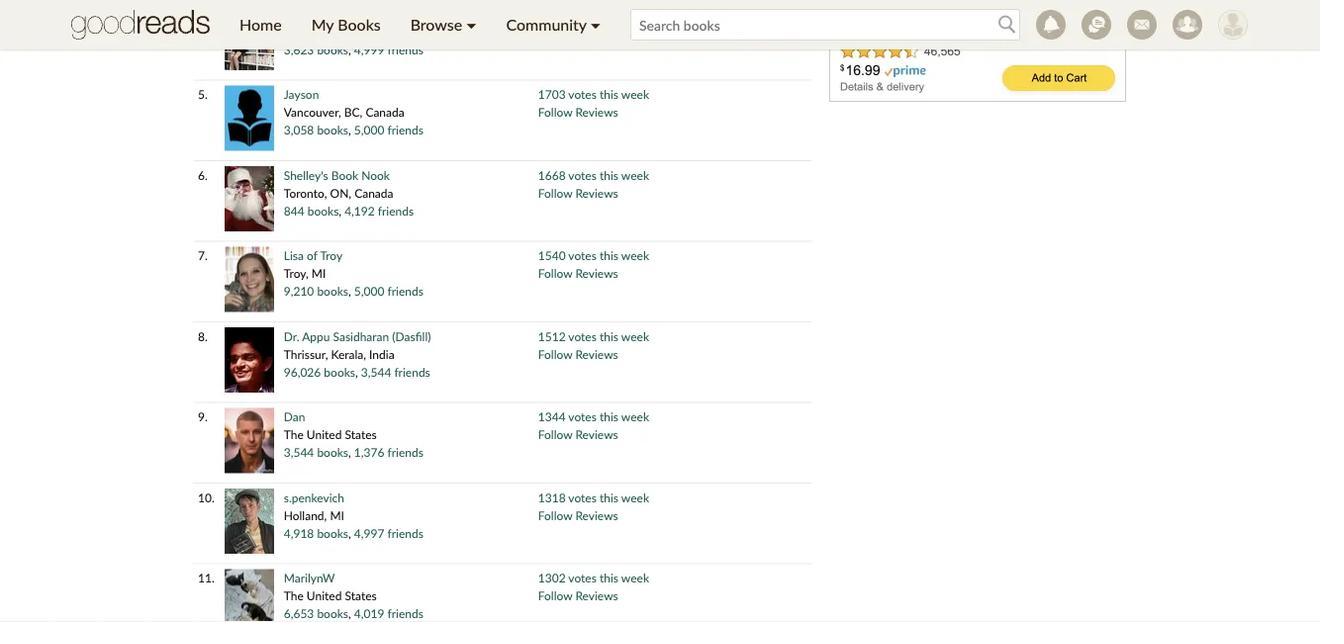 Task type: describe. For each thing, give the bounding box(es) containing it.
3,623
[[284, 42, 314, 56]]

shelley's book nook toronto, on, canada 844 books , 4,192 friends
[[284, 168, 414, 218]]

ma
[[327, 24, 346, 39]]

united for 6,653
[[307, 589, 342, 603]]

4,999
[[354, 42, 384, 56]]

, inside shelley's book nook toronto, on, canada 844 books , 4,192 friends
[[339, 203, 341, 218]]

troy,
[[284, 266, 308, 281]]

844
[[284, 203, 304, 218]]

friends inside jayson vancouver, bc, canada 3,058 books , 5,000 friends
[[387, 123, 423, 137]]

1,376
[[354, 445, 384, 460]]

1,376 friends link
[[354, 445, 423, 460]]

emma boston, ma 3,623 books , 4,999 friends
[[284, 6, 423, 56]]

1302
[[538, 571, 566, 585]]

96,026
[[284, 365, 321, 379]]

browse
[[410, 15, 462, 34]]

nook
[[361, 168, 390, 182]]

books inside dan the united states 3,544 books , 1,376 friends
[[317, 445, 348, 460]]

this for 1891 votes this week
[[600, 6, 619, 21]]

follow reviews link for 1318
[[538, 508, 618, 522]]

friends inside emma boston, ma 3,623 books , 4,999 friends
[[387, 42, 423, 56]]

united for 3,544
[[307, 427, 342, 442]]

emma image
[[224, 5, 274, 70]]

(dasfill)
[[392, 329, 431, 343]]

1891 votes this week follow reviews
[[538, 6, 649, 39]]

1668 votes this week follow reviews
[[538, 168, 649, 200]]

6,653 books link
[[284, 607, 348, 621]]

4,192 friends link
[[344, 203, 414, 218]]

1703 votes this week link
[[538, 87, 649, 101]]

9.
[[198, 410, 208, 424]]

dr. appu sasidharan (dasfill) link
[[284, 329, 431, 343]]

3,544 inside dan the united states 3,544 books , 1,376 friends
[[284, 445, 314, 460]]

s.penkevich link
[[284, 490, 344, 505]]

s.penkevich
[[284, 490, 344, 505]]

week for 1344 votes this week follow reviews
[[621, 410, 649, 424]]

reviews for 1668
[[575, 186, 618, 200]]

4,918 books link
[[284, 526, 348, 540]]

this for 1318 votes this week
[[600, 490, 619, 505]]

1512 votes this week link
[[538, 329, 649, 343]]

dr.
[[284, 329, 299, 343]]

1668 votes this week link
[[538, 168, 649, 182]]

week for 1318 votes this week follow reviews
[[621, 490, 649, 505]]

, inside emma boston, ma 3,623 books , 4,999 friends
[[348, 42, 351, 56]]

5,000 inside lisa of troy troy, mi 9,210 books , 5,000 friends
[[354, 284, 384, 298]]

books inside "dr. appu sasidharan (dasfill) thrissur, kerala, india 96,026 books , 3,544 friends"
[[324, 365, 355, 379]]

3,544 inside "dr. appu sasidharan (dasfill) thrissur, kerala, india 96,026 books , 3,544 friends"
[[361, 365, 391, 379]]

this for 1512 votes this week
[[600, 329, 619, 343]]

4,999 friends link
[[354, 42, 423, 56]]

my books
[[311, 15, 381, 34]]

dan image
[[224, 408, 274, 473]]

on,
[[330, 186, 351, 200]]

dr. appu sasidharan (dasfill) image
[[224, 328, 274, 393]]

week for 1703 votes this week follow reviews
[[621, 87, 649, 101]]

my
[[311, 15, 334, 34]]

4,192
[[344, 203, 375, 218]]

books inside emma boston, ma 3,623 books , 4,999 friends
[[317, 42, 348, 56]]

4.
[[198, 6, 208, 21]]

vancouver,
[[284, 105, 341, 119]]

books inside s.penkevich holland, mi 4,918 books , 4,997 friends
[[317, 526, 348, 540]]

10.
[[198, 490, 214, 505]]

Search books text field
[[630, 9, 1020, 41]]

reviews for 1891
[[575, 24, 618, 39]]

lisa
[[284, 248, 304, 263]]

community ▾ button
[[491, 0, 616, 49]]

reviews for 1703
[[575, 105, 618, 119]]

friends inside marilynw the united states 6,653 books , 4,019 friends
[[387, 607, 423, 621]]

states for 4,019 friends
[[345, 589, 377, 603]]

books inside jayson vancouver, bc, canada 3,058 books , 5,000 friends
[[317, 123, 348, 137]]

▾ for browse ▾
[[466, 15, 476, 34]]

1344
[[538, 410, 566, 424]]

jayson image
[[224, 86, 274, 151]]

this for 1344 votes this week
[[600, 410, 619, 424]]

9,210 books link
[[284, 284, 348, 298]]

friends inside shelley's book nook toronto, on, canada 844 books , 4,192 friends
[[378, 203, 414, 218]]

1891 votes this week link
[[538, 6, 649, 21]]

jayson
[[284, 87, 319, 101]]

mi inside lisa of troy troy, mi 9,210 books , 5,000 friends
[[311, 266, 326, 281]]

7.
[[198, 248, 208, 263]]

follow reviews link for 1703
[[538, 105, 618, 119]]

, inside s.penkevich holland, mi 4,918 books , 4,997 friends
[[348, 526, 351, 540]]

appu
[[302, 329, 330, 343]]

notifications image
[[1036, 10, 1066, 40]]

follow reviews link for 1302
[[538, 589, 618, 603]]

8.
[[198, 329, 208, 343]]

jayson vancouver, bc, canada 3,058 books , 5,000 friends
[[284, 87, 423, 137]]

votes for 1703
[[568, 87, 597, 101]]

community ▾
[[506, 15, 601, 34]]

bob builder image
[[1218, 10, 1248, 40]]

week for 1891 votes this week follow reviews
[[621, 6, 649, 21]]

marilynw
[[284, 571, 335, 585]]

toronto,
[[284, 186, 327, 200]]

books inside shelley's book nook toronto, on, canada 844 books , 4,192 friends
[[307, 203, 339, 218]]

week for 1512 votes this week follow reviews
[[621, 329, 649, 343]]

3,544 books link
[[284, 445, 348, 460]]

3,058
[[284, 123, 314, 137]]

canada inside jayson vancouver, bc, canada 3,058 books , 5,000 friends
[[366, 105, 404, 119]]

lisa of troy troy, mi 9,210 books , 5,000 friends
[[284, 248, 423, 298]]

reviews for 1318
[[575, 508, 618, 522]]

books inside lisa of troy troy, mi 9,210 books , 5,000 friends
[[317, 284, 348, 298]]

thrissur,
[[284, 347, 328, 361]]

lisa of troy link
[[284, 248, 342, 263]]

s.penkevich image
[[224, 489, 274, 554]]

boston,
[[284, 24, 324, 39]]

india
[[369, 347, 394, 361]]

the for dan
[[284, 427, 304, 442]]

week for 1540 votes this week follow reviews
[[621, 248, 649, 263]]

home
[[239, 15, 282, 34]]

friends inside dan the united states 3,544 books , 1,376 friends
[[387, 445, 423, 460]]

1318
[[538, 490, 566, 505]]

friends inside lisa of troy troy, mi 9,210 books , 5,000 friends
[[387, 284, 423, 298]]

sasidharan
[[333, 329, 389, 343]]

reviews for 1512
[[575, 347, 618, 361]]

my group discussions image
[[1082, 10, 1111, 40]]



Task type: vqa. For each thing, say whether or not it's contained in the screenshot.


Task type: locate. For each thing, give the bounding box(es) containing it.
this right 1344
[[600, 410, 619, 424]]

books down the on,
[[307, 203, 339, 218]]

states inside dan the united states 3,544 books , 1,376 friends
[[345, 427, 377, 442]]

5,000 friends link for friends
[[354, 123, 423, 137]]

9,210
[[284, 284, 314, 298]]

votes inside the 1318 votes this week follow reviews
[[568, 490, 597, 505]]

votes for 1344
[[568, 410, 597, 424]]

books
[[317, 42, 348, 56], [317, 123, 348, 137], [307, 203, 339, 218], [317, 284, 348, 298], [324, 365, 355, 379], [317, 445, 348, 460], [317, 526, 348, 540], [317, 607, 348, 621]]

reviews down 1703 votes this week link
[[575, 105, 618, 119]]

votes inside 1344 votes this week follow reviews
[[568, 410, 597, 424]]

follow reviews link down '1302 votes this week' link
[[538, 589, 618, 603]]

3,544 down dan link on the bottom of the page
[[284, 445, 314, 460]]

1 5,000 friends link from the top
[[354, 123, 423, 137]]

states up the 4,019
[[345, 589, 377, 603]]

this inside 1302 votes this week follow reviews
[[600, 571, 619, 585]]

follow inside 1540 votes this week follow reviews
[[538, 266, 572, 281]]

reviews down 1891 votes this week link
[[575, 24, 618, 39]]

1 states from the top
[[345, 427, 377, 442]]

this for 1668 votes this week
[[600, 168, 619, 182]]

, inside marilynw the united states 6,653 books , 4,019 friends
[[348, 607, 351, 621]]

4 votes from the top
[[568, 248, 597, 263]]

follow reviews link down 1540 votes this week link
[[538, 266, 618, 281]]

5 week from the top
[[621, 329, 649, 343]]

6 reviews from the top
[[575, 427, 618, 442]]

follow
[[538, 24, 572, 39], [538, 105, 572, 119], [538, 186, 572, 200], [538, 266, 572, 281], [538, 347, 572, 361], [538, 427, 572, 442], [538, 508, 572, 522], [538, 589, 572, 603]]

1 vertical spatial the
[[284, 589, 304, 603]]

1302 votes this week follow reviews
[[538, 571, 649, 603]]

5 votes from the top
[[568, 329, 597, 343]]

menu containing home
[[225, 0, 616, 49]]

Search for books to add to your shelves search field
[[630, 9, 1020, 41]]

follow down the 1703
[[538, 105, 572, 119]]

follow down 1318
[[538, 508, 572, 522]]

follow down 1512
[[538, 347, 572, 361]]

holland,
[[284, 508, 327, 522]]

1 horizontal spatial mi
[[330, 508, 344, 522]]

, inside "dr. appu sasidharan (dasfill) thrissur, kerala, india 96,026 books , 3,544 friends"
[[355, 365, 358, 379]]

votes inside 1891 votes this week follow reviews
[[568, 6, 597, 21]]

1 vertical spatial 3,544
[[284, 445, 314, 460]]

5 follow reviews link from the top
[[538, 347, 618, 361]]

4 week from the top
[[621, 248, 649, 263]]

reviews
[[575, 24, 618, 39], [575, 105, 618, 119], [575, 186, 618, 200], [575, 266, 618, 281], [575, 347, 618, 361], [575, 427, 618, 442], [575, 508, 618, 522], [575, 589, 618, 603]]

8 this from the top
[[600, 571, 619, 585]]

3 this from the top
[[600, 168, 619, 182]]

7 week from the top
[[621, 490, 649, 505]]

friends up (dasfill)
[[387, 284, 423, 298]]

▾ inside dropdown button
[[466, 15, 476, 34]]

,
[[348, 42, 351, 56], [348, 123, 351, 137], [339, 203, 341, 218], [348, 284, 351, 298], [355, 365, 358, 379], [348, 445, 351, 460], [348, 526, 351, 540], [348, 607, 351, 621]]

1318 votes this week follow reviews
[[538, 490, 649, 522]]

follow down 1302
[[538, 589, 572, 603]]

1512 votes this week follow reviews
[[538, 329, 649, 361]]

shelley's book nook link
[[284, 168, 390, 182]]

week inside 1512 votes this week follow reviews
[[621, 329, 649, 343]]

dan link
[[284, 410, 305, 424]]

8 votes from the top
[[568, 571, 597, 585]]

1 follow from the top
[[538, 24, 572, 39]]

reviews inside 1540 votes this week follow reviews
[[575, 266, 618, 281]]

1 this from the top
[[600, 6, 619, 21]]

bc,
[[344, 105, 362, 119]]

follow inside 1512 votes this week follow reviews
[[538, 347, 572, 361]]

follow reviews link for 1668
[[538, 186, 618, 200]]

reviews down '1302 votes this week' link
[[575, 589, 618, 603]]

0 horizontal spatial mi
[[311, 266, 326, 281]]

follow for 1540
[[538, 266, 572, 281]]

browse ▾ button
[[396, 0, 491, 49]]

follow inside the 1318 votes this week follow reviews
[[538, 508, 572, 522]]

week down 1703 votes this week follow reviews
[[621, 168, 649, 182]]

follow down 1540
[[538, 266, 572, 281]]

community
[[506, 15, 587, 34]]

, inside lisa of troy troy, mi 9,210 books , 5,000 friends
[[348, 284, 351, 298]]

week inside 1540 votes this week follow reviews
[[621, 248, 649, 263]]

6 this from the top
[[600, 410, 619, 424]]

canada
[[366, 105, 404, 119], [354, 186, 393, 200]]

states inside marilynw the united states 6,653 books , 4,019 friends
[[345, 589, 377, 603]]

2 5,000 friends link from the top
[[354, 284, 423, 298]]

7 this from the top
[[600, 490, 619, 505]]

, left the 4,999
[[348, 42, 351, 56]]

5,000 friends link
[[354, 123, 423, 137], [354, 284, 423, 298]]

follow inside 1302 votes this week follow reviews
[[538, 589, 572, 603]]

this right 1318
[[600, 490, 619, 505]]

week right community ▾
[[621, 6, 649, 21]]

week inside 1668 votes this week follow reviews
[[621, 168, 649, 182]]

votes for 1318
[[568, 490, 597, 505]]

week inside 1703 votes this week follow reviews
[[621, 87, 649, 101]]

reviews inside 1302 votes this week follow reviews
[[575, 589, 618, 603]]

2 5,000 from the top
[[354, 284, 384, 298]]

▾
[[466, 15, 476, 34], [591, 15, 601, 34]]

friend requests image
[[1173, 10, 1202, 40]]

4 reviews from the top
[[575, 266, 618, 281]]

votes inside 1302 votes this week follow reviews
[[568, 571, 597, 585]]

2 this from the top
[[600, 87, 619, 101]]

8 week from the top
[[621, 571, 649, 585]]

dr. appu sasidharan (dasfill) thrissur, kerala, india 96,026 books , 3,544 friends
[[284, 329, 431, 379]]

week inside the 1318 votes this week follow reviews
[[621, 490, 649, 505]]

follow reviews link down 1668 votes this week link
[[538, 186, 618, 200]]

reviews for 1302
[[575, 589, 618, 603]]

week for 1668 votes this week follow reviews
[[621, 168, 649, 182]]

, left 1,376 at the bottom left of page
[[348, 445, 351, 460]]

friends right 1,376 at the bottom left of page
[[387, 445, 423, 460]]

this inside 1512 votes this week follow reviews
[[600, 329, 619, 343]]

mi
[[311, 266, 326, 281], [330, 508, 344, 522]]

0 horizontal spatial ▾
[[466, 15, 476, 34]]

inbox image
[[1127, 10, 1157, 40]]

books left 1,376 at the bottom left of page
[[317, 445, 348, 460]]

follow for 1512
[[538, 347, 572, 361]]

1318 votes this week link
[[538, 490, 649, 505]]

follow for 1703
[[538, 105, 572, 119]]

8 follow reviews link from the top
[[538, 589, 618, 603]]

▾ inside popup button
[[591, 15, 601, 34]]

2 united from the top
[[307, 589, 342, 603]]

6 week from the top
[[621, 410, 649, 424]]

follow reviews link down 1891 votes this week link
[[538, 24, 618, 39]]

5,000 friends link for 5,000
[[354, 284, 423, 298]]

6 votes from the top
[[568, 410, 597, 424]]

1 5,000 from the top
[[354, 123, 384, 137]]

this right 1891 on the top left
[[600, 6, 619, 21]]

book
[[331, 168, 358, 182]]

5 follow from the top
[[538, 347, 572, 361]]

follow down 1344
[[538, 427, 572, 442]]

canada right bc,
[[366, 105, 404, 119]]

this right 1540
[[600, 248, 619, 263]]

2 states from the top
[[345, 589, 377, 603]]

follow for 1668
[[538, 186, 572, 200]]

follow for 1891
[[538, 24, 572, 39]]

the up 6,653
[[284, 589, 304, 603]]

this inside the 1318 votes this week follow reviews
[[600, 490, 619, 505]]

emma
[[284, 6, 315, 21]]

, down kerala,
[[355, 365, 358, 379]]

shelley's
[[284, 168, 328, 182]]

5 reviews from the top
[[575, 347, 618, 361]]

menu
[[225, 0, 616, 49]]

friends right 4,997
[[387, 526, 423, 540]]

votes for 1891
[[568, 6, 597, 21]]

4,997
[[354, 526, 384, 540]]

this for 1540 votes this week
[[600, 248, 619, 263]]

friends right the 4,999
[[387, 42, 423, 56]]

4 follow reviews link from the top
[[538, 266, 618, 281]]

follow for 1344
[[538, 427, 572, 442]]

▾ right browse
[[466, 15, 476, 34]]

friends down "india" on the left of page
[[394, 365, 430, 379]]

1 reviews from the top
[[575, 24, 618, 39]]

1 vertical spatial states
[[345, 589, 377, 603]]

votes for 1540
[[568, 248, 597, 263]]

friends right the 4,019
[[387, 607, 423, 621]]

books down ma
[[317, 42, 348, 56]]

4 this from the top
[[600, 248, 619, 263]]

friends right the 4,192
[[378, 203, 414, 218]]

follow inside 1344 votes this week follow reviews
[[538, 427, 572, 442]]

states up 1,376 at the bottom left of page
[[345, 427, 377, 442]]

reviews inside 1891 votes this week follow reviews
[[575, 24, 618, 39]]

0 vertical spatial mi
[[311, 266, 326, 281]]

the inside marilynw the united states 6,653 books , 4,019 friends
[[284, 589, 304, 603]]

week for 1302 votes this week follow reviews
[[621, 571, 649, 585]]

books down kerala,
[[324, 365, 355, 379]]

week inside 1344 votes this week follow reviews
[[621, 410, 649, 424]]

this inside 1668 votes this week follow reviews
[[600, 168, 619, 182]]

votes inside 1512 votes this week follow reviews
[[568, 329, 597, 343]]

books down holland,
[[317, 526, 348, 540]]

4,019 friends link
[[354, 607, 423, 621]]

kerala,
[[331, 347, 366, 361]]

votes for 1302
[[568, 571, 597, 585]]

4,019
[[354, 607, 384, 621]]

5,000 friends link down bc,
[[354, 123, 423, 137]]

advertisement region
[[829, 0, 1126, 102]]

week down 1540 votes this week follow reviews
[[621, 329, 649, 343]]

of
[[307, 248, 317, 263]]

jayson link
[[284, 87, 319, 101]]

marilynw image
[[224, 569, 274, 622]]

2 votes from the top
[[568, 87, 597, 101]]

1891
[[538, 6, 566, 21]]

1 votes from the top
[[568, 6, 597, 21]]

844 books link
[[284, 203, 339, 218]]

canada inside shelley's book nook toronto, on, canada 844 books , 4,192 friends
[[354, 186, 393, 200]]

the
[[284, 427, 304, 442], [284, 589, 304, 603]]

reviews down 1540 votes this week link
[[575, 266, 618, 281]]

books right 9,210
[[317, 284, 348, 298]]

8 follow from the top
[[538, 589, 572, 603]]

united inside dan the united states 3,544 books , 1,376 friends
[[307, 427, 342, 442]]

troy
[[320, 248, 342, 263]]

this right 1668 in the left top of the page
[[600, 168, 619, 182]]

this inside 1891 votes this week follow reviews
[[600, 6, 619, 21]]

3 follow reviews link from the top
[[538, 186, 618, 200]]

week
[[621, 6, 649, 21], [621, 87, 649, 101], [621, 168, 649, 182], [621, 248, 649, 263], [621, 329, 649, 343], [621, 410, 649, 424], [621, 490, 649, 505], [621, 571, 649, 585]]

votes right 1540
[[568, 248, 597, 263]]

1 vertical spatial canada
[[354, 186, 393, 200]]

friends inside "dr. appu sasidharan (dasfill) thrissur, kerala, india 96,026 books , 3,544 friends"
[[394, 365, 430, 379]]

1344 votes this week link
[[538, 410, 649, 424]]

1668
[[538, 168, 566, 182]]

1 vertical spatial 5,000
[[354, 284, 384, 298]]

mi up 9,210 books link
[[311, 266, 326, 281]]

3,623 books link
[[284, 42, 348, 56]]

5,000 down bc,
[[354, 123, 384, 137]]

1703 votes this week follow reviews
[[538, 87, 649, 119]]

dan the united states 3,544 books , 1,376 friends
[[284, 410, 423, 460]]

emma link
[[284, 6, 315, 21]]

follow for 1318
[[538, 508, 572, 522]]

mi inside s.penkevich holland, mi 4,918 books , 4,997 friends
[[330, 508, 344, 522]]

votes for 1512
[[568, 329, 597, 343]]

, inside dan the united states 3,544 books , 1,376 friends
[[348, 445, 351, 460]]

4 follow from the top
[[538, 266, 572, 281]]

votes inside 1540 votes this week follow reviews
[[568, 248, 597, 263]]

this inside 1344 votes this week follow reviews
[[600, 410, 619, 424]]

week inside 1302 votes this week follow reviews
[[621, 571, 649, 585]]

1 the from the top
[[284, 427, 304, 442]]

week down 1512 votes this week follow reviews
[[621, 410, 649, 424]]

1 week from the top
[[621, 6, 649, 21]]

7 follow reviews link from the top
[[538, 508, 618, 522]]

3 follow from the top
[[538, 186, 572, 200]]

my books link
[[297, 0, 396, 49]]

2 week from the top
[[621, 87, 649, 101]]

0 vertical spatial 5,000 friends link
[[354, 123, 423, 137]]

votes right the 1703
[[568, 87, 597, 101]]

this for 1703 votes this week
[[600, 87, 619, 101]]

votes inside 1668 votes this week follow reviews
[[568, 168, 597, 182]]

96,026 books link
[[284, 365, 355, 379]]

united
[[307, 427, 342, 442], [307, 589, 342, 603]]

7 follow from the top
[[538, 508, 572, 522]]

browse ▾
[[410, 15, 476, 34]]

1 horizontal spatial ▾
[[591, 15, 601, 34]]

week down 1891 votes this week follow reviews
[[621, 87, 649, 101]]

8 reviews from the top
[[575, 589, 618, 603]]

reviews down 1668 votes this week link
[[575, 186, 618, 200]]

votes right 1668 in the left top of the page
[[568, 168, 597, 182]]

the inside dan the united states 3,544 books , 1,376 friends
[[284, 427, 304, 442]]

3,058 books link
[[284, 123, 348, 137]]

follow for 1302
[[538, 589, 572, 603]]

books
[[338, 15, 381, 34]]

follow inside 1668 votes this week follow reviews
[[538, 186, 572, 200]]

this for 1302 votes this week
[[600, 571, 619, 585]]

1 vertical spatial mi
[[330, 508, 344, 522]]

, down bc,
[[348, 123, 351, 137]]

this right 1512
[[600, 329, 619, 343]]

follow reviews link down 1703 votes this week link
[[538, 105, 618, 119]]

this right the 1703
[[600, 87, 619, 101]]

lisa of troy image
[[224, 247, 274, 312]]

0 vertical spatial canada
[[366, 105, 404, 119]]

this inside 1703 votes this week follow reviews
[[600, 87, 619, 101]]

marilynw link
[[284, 571, 335, 585]]

0 horizontal spatial 3,544
[[284, 445, 314, 460]]

, inside jayson vancouver, bc, canada 3,058 books , 5,000 friends
[[348, 123, 351, 137]]

1344 votes this week follow reviews
[[538, 410, 649, 442]]

1 follow reviews link from the top
[[538, 24, 618, 39]]

6 follow from the top
[[538, 427, 572, 442]]

shelley's book nook image
[[224, 166, 274, 232]]

the for marilynw
[[284, 589, 304, 603]]

books down vancouver,
[[317, 123, 348, 137]]

5,000 up sasidharan
[[354, 284, 384, 298]]

1 vertical spatial united
[[307, 589, 342, 603]]

▾ for community ▾
[[591, 15, 601, 34]]

reviews inside 1344 votes this week follow reviews
[[575, 427, 618, 442]]

1703
[[538, 87, 566, 101]]

follow reviews link for 1540
[[538, 266, 618, 281]]

7 reviews from the top
[[575, 508, 618, 522]]

follow reviews link down the 1512 votes this week link
[[538, 347, 618, 361]]

follow reviews link for 1891
[[538, 24, 618, 39]]

reviews for 1344
[[575, 427, 618, 442]]

▾ right 1891 on the top left
[[591, 15, 601, 34]]

reviews inside 1703 votes this week follow reviews
[[575, 105, 618, 119]]

6.
[[198, 168, 208, 182]]

this
[[600, 6, 619, 21], [600, 87, 619, 101], [600, 168, 619, 182], [600, 248, 619, 263], [600, 329, 619, 343], [600, 410, 619, 424], [600, 490, 619, 505], [600, 571, 619, 585]]

3 week from the top
[[621, 168, 649, 182]]

the down dan link on the bottom of the page
[[284, 427, 304, 442]]

follow reviews link for 1512
[[538, 347, 618, 361]]

votes right 1891 on the top left
[[568, 6, 597, 21]]

5,000 friends link up (dasfill)
[[354, 284, 423, 298]]

2 ▾ from the left
[[591, 15, 601, 34]]

7 votes from the top
[[568, 490, 597, 505]]

reviews down the 1512 votes this week link
[[575, 347, 618, 361]]

1 united from the top
[[307, 427, 342, 442]]

reviews inside 1668 votes this week follow reviews
[[575, 186, 618, 200]]

week inside 1891 votes this week follow reviews
[[621, 6, 649, 21]]

this right 1302
[[600, 571, 619, 585]]

1 horizontal spatial 3,544
[[361, 365, 391, 379]]

reviews down 1344 votes this week link
[[575, 427, 618, 442]]

week down 1668 votes this week follow reviews
[[621, 248, 649, 263]]

, left the 4,019
[[348, 607, 351, 621]]

4,918
[[284, 526, 314, 540]]

2 the from the top
[[284, 589, 304, 603]]

votes right 1318
[[568, 490, 597, 505]]

week down 1344 votes this week follow reviews
[[621, 490, 649, 505]]

, up dr. appu sasidharan (dasfill) link
[[348, 284, 351, 298]]

books inside marilynw the united states 6,653 books , 4,019 friends
[[317, 607, 348, 621]]

reviews for 1540
[[575, 266, 618, 281]]

this inside 1540 votes this week follow reviews
[[600, 248, 619, 263]]

1540 votes this week follow reviews
[[538, 248, 649, 281]]

follow reviews link for 1344
[[538, 427, 618, 442]]

mi up 4,918 books link
[[330, 508, 344, 522]]

5.
[[198, 87, 208, 101]]

follow inside 1703 votes this week follow reviews
[[538, 105, 572, 119]]

dan
[[284, 410, 305, 424]]

1 vertical spatial 5,000 friends link
[[354, 284, 423, 298]]

0 vertical spatial 5,000
[[354, 123, 384, 137]]

home link
[[225, 0, 297, 49]]

votes inside 1703 votes this week follow reviews
[[568, 87, 597, 101]]

friends
[[387, 42, 423, 56], [387, 123, 423, 137], [378, 203, 414, 218], [387, 284, 423, 298], [394, 365, 430, 379], [387, 445, 423, 460], [387, 526, 423, 540], [387, 607, 423, 621]]

0 vertical spatial states
[[345, 427, 377, 442]]

follow reviews link down 1344 votes this week link
[[538, 427, 618, 442]]

1302 votes this week link
[[538, 571, 649, 585]]

votes right 1344
[[568, 410, 597, 424]]

, down the on,
[[339, 203, 341, 218]]

follow inside 1891 votes this week follow reviews
[[538, 24, 572, 39]]

votes for 1668
[[568, 168, 597, 182]]

friends inside s.penkevich holland, mi 4,918 books , 4,997 friends
[[387, 526, 423, 540]]

0 vertical spatial the
[[284, 427, 304, 442]]

votes right 1512
[[568, 329, 597, 343]]

2 reviews from the top
[[575, 105, 618, 119]]

0 vertical spatial 3,544
[[361, 365, 391, 379]]

4,997 friends link
[[354, 526, 423, 540]]

states
[[345, 427, 377, 442], [345, 589, 377, 603]]

canada down nook at the top of page
[[354, 186, 393, 200]]

follow down 1891 on the top left
[[538, 24, 572, 39]]

3 votes from the top
[[568, 168, 597, 182]]

2 follow reviews link from the top
[[538, 105, 618, 119]]

books right 6,653
[[317, 607, 348, 621]]

week down the 1318 votes this week follow reviews
[[621, 571, 649, 585]]

follow down 1668 in the left top of the page
[[538, 186, 572, 200]]

follow reviews link
[[538, 24, 618, 39], [538, 105, 618, 119], [538, 186, 618, 200], [538, 266, 618, 281], [538, 347, 618, 361], [538, 427, 618, 442], [538, 508, 618, 522], [538, 589, 618, 603]]

reviews inside 1512 votes this week follow reviews
[[575, 347, 618, 361]]

states for 1,376 friends
[[345, 427, 377, 442]]

3 reviews from the top
[[575, 186, 618, 200]]

friends up nook at the top of page
[[387, 123, 423, 137]]

3,544 friends link
[[361, 365, 430, 379]]

united inside marilynw the united states 6,653 books , 4,019 friends
[[307, 589, 342, 603]]

votes
[[568, 6, 597, 21], [568, 87, 597, 101], [568, 168, 597, 182], [568, 248, 597, 263], [568, 329, 597, 343], [568, 410, 597, 424], [568, 490, 597, 505], [568, 571, 597, 585]]

1540
[[538, 248, 566, 263]]

votes right 1302
[[568, 571, 597, 585]]

5,000 inside jayson vancouver, bc, canada 3,058 books , 5,000 friends
[[354, 123, 384, 137]]

reviews down 1318 votes this week link
[[575, 508, 618, 522]]

6 follow reviews link from the top
[[538, 427, 618, 442]]

united up 3,544 books link
[[307, 427, 342, 442]]

follow reviews link down 1318 votes this week link
[[538, 508, 618, 522]]

3,544 down "india" on the left of page
[[361, 365, 391, 379]]

, left 4,997
[[348, 526, 351, 540]]

1 ▾ from the left
[[466, 15, 476, 34]]

0 vertical spatial united
[[307, 427, 342, 442]]

2 follow from the top
[[538, 105, 572, 119]]

united up 6,653 books link
[[307, 589, 342, 603]]

5 this from the top
[[600, 329, 619, 343]]

reviews inside the 1318 votes this week follow reviews
[[575, 508, 618, 522]]

6,653
[[284, 607, 314, 621]]

1540 votes this week link
[[538, 248, 649, 263]]



